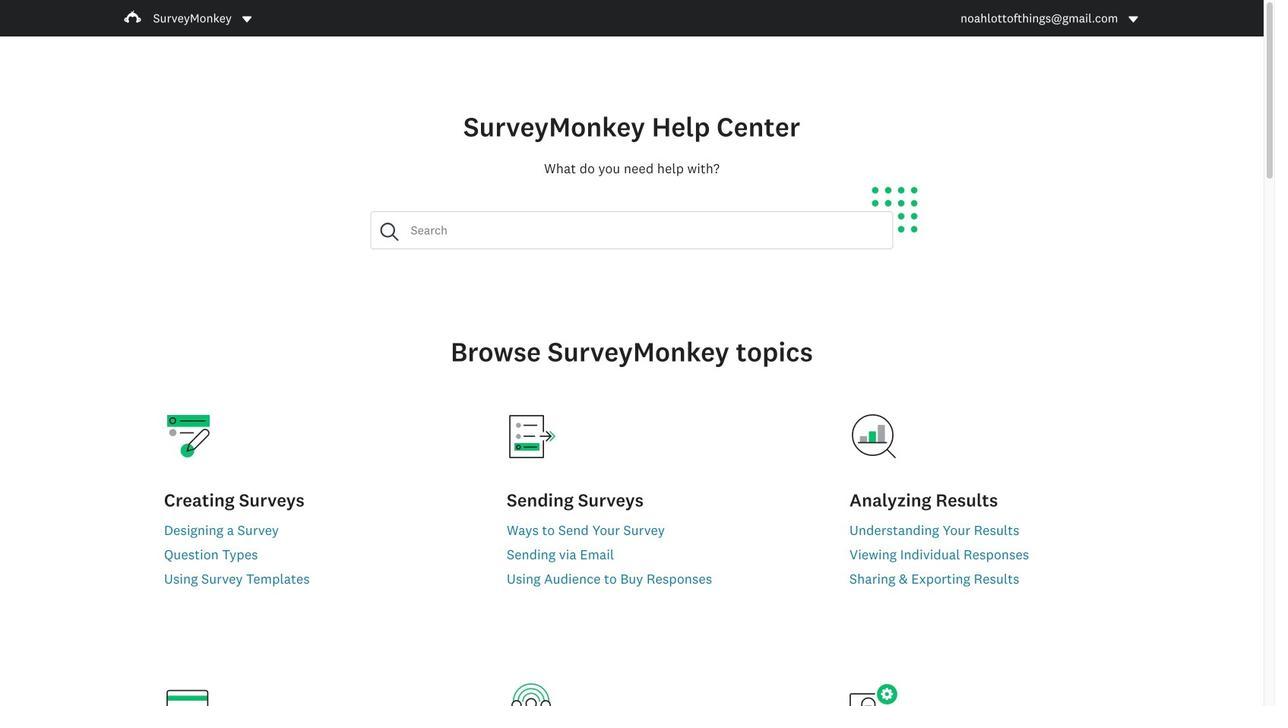 Task type: locate. For each thing, give the bounding box(es) containing it.
open image
[[241, 13, 253, 25], [242, 16, 252, 22]]

search image
[[380, 223, 399, 241], [380, 223, 399, 241]]

Search text field
[[399, 212, 893, 249]]

open image
[[1127, 13, 1140, 25], [1129, 16, 1138, 22]]



Task type: vqa. For each thing, say whether or not it's contained in the screenshot.
SEARCH TEXT FIELD
yes



